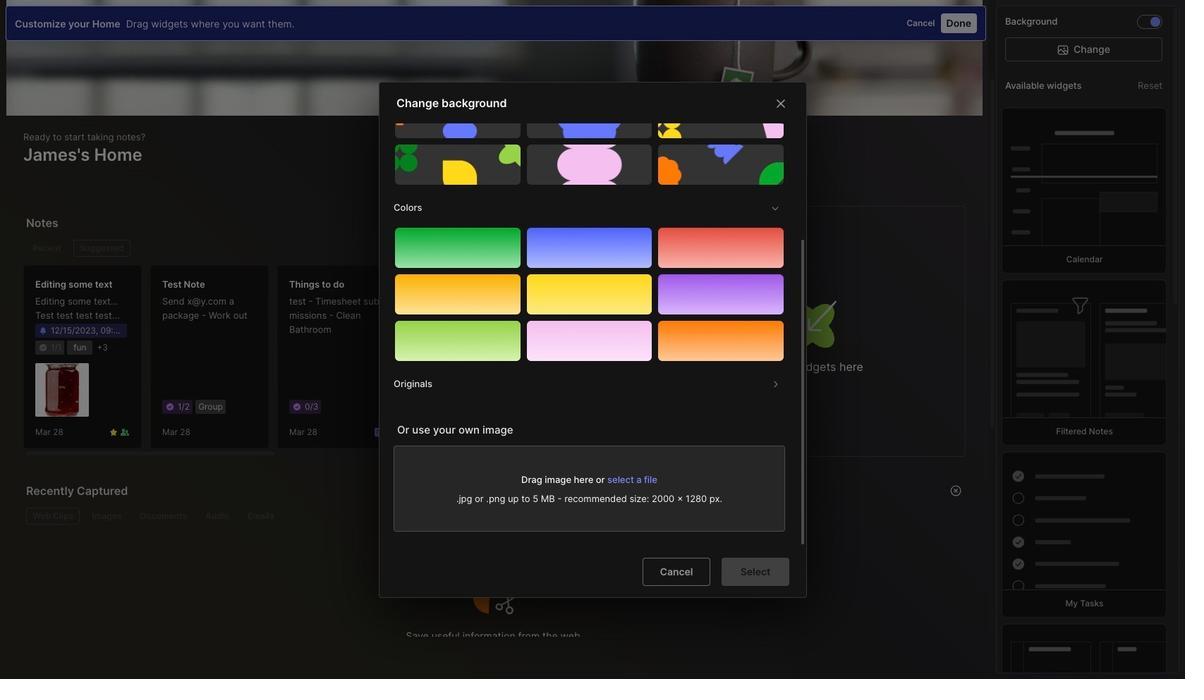 Task type: locate. For each thing, give the bounding box(es) containing it.
close image
[[772, 95, 789, 112]]



Task type: vqa. For each thing, say whether or not it's contained in the screenshot.
Terry Turtle Link
no



